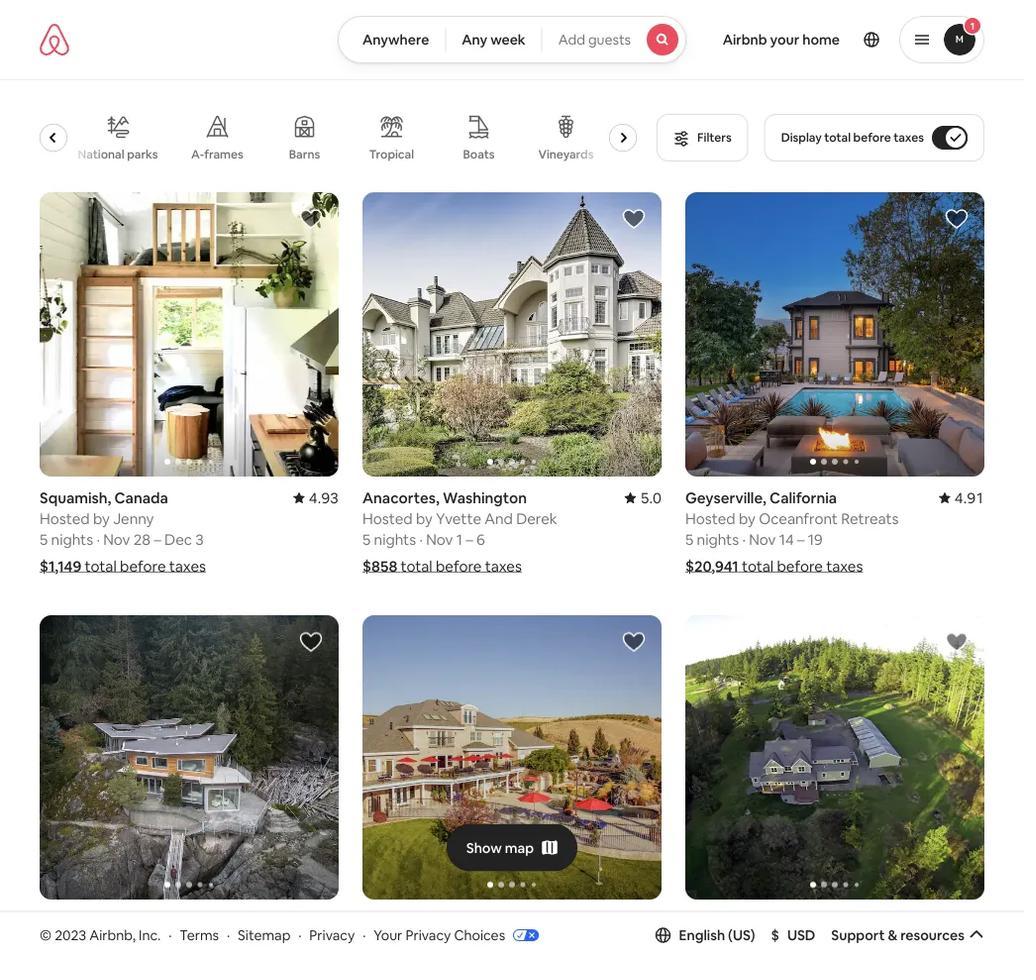 Task type: vqa. For each thing, say whether or not it's contained in the screenshot.


Task type: locate. For each thing, give the bounding box(es) containing it.
hosted inside the touchet, washington hosted by larry
[[363, 932, 413, 951]]

by down vernon, on the right bottom of the page
[[739, 932, 756, 951]]

washington inside anacortes, washington hosted by yvette and derek 5 nights · nov 1 – 6 $858 total before taxes
[[443, 488, 527, 507]]

1 vertical spatial canada
[[143, 911, 197, 930]]

any week button
[[445, 16, 543, 63]]

5.0 left 'geyserville,'
[[641, 488, 662, 507]]

– right 28
[[154, 530, 161, 549]]

1 vertical spatial 1
[[457, 530, 463, 549]]

nights inside anacortes, washington hosted by yvette and derek 5 nights · nov 1 – 6 $858 total before taxes
[[374, 530, 416, 549]]

canada
[[115, 488, 168, 507], [143, 911, 197, 930]]

nov left 28
[[103, 530, 130, 549]]

before inside 'squamish, canada hosted by jenny 5 nights · nov 28 – dec 3 $1,149 total before taxes'
[[120, 556, 166, 576]]

19
[[808, 530, 823, 549]]

3 nov from the left
[[749, 530, 776, 549]]

california
[[770, 488, 837, 507]]

total
[[825, 130, 851, 145], [85, 556, 117, 576], [401, 556, 433, 576], [742, 556, 774, 576]]

hosted down touchet,
[[363, 932, 413, 951]]

1 vertical spatial 5.0 out of 5 average rating image
[[948, 911, 985, 930]]

1 horizontal spatial nights
[[374, 530, 416, 549]]

–
[[154, 530, 161, 549], [466, 530, 473, 549], [798, 530, 805, 549]]

1 horizontal spatial 1
[[971, 19, 975, 32]]

by right 2023
[[93, 932, 110, 951]]

yvette
[[436, 509, 482, 528]]

privacy
[[310, 926, 355, 944], [406, 926, 451, 944]]

vernon,
[[734, 911, 788, 930]]

hosted down "squamish,"
[[40, 509, 90, 528]]

2023
[[55, 926, 86, 944]]

0 horizontal spatial privacy
[[310, 926, 355, 944]]

by inside 'squamish, canada hosted by jenny 5 nights · nov 28 – dec 3 $1,149 total before taxes'
[[93, 509, 110, 528]]

· down "anacortes,"
[[420, 530, 423, 549]]

$1,149
[[40, 556, 82, 576]]

by down "anacortes,"
[[416, 509, 433, 528]]

add guests button
[[542, 16, 687, 63]]

2 horizontal spatial –
[[798, 530, 805, 549]]

nights
[[51, 530, 93, 549], [374, 530, 416, 549], [697, 530, 739, 549]]

group for squamish, canada
[[40, 192, 339, 477]]

canada up jenny
[[115, 488, 168, 507]]

total inside button
[[825, 130, 851, 145]]

1 horizontal spatial –
[[466, 530, 473, 549]]

total right $20,941
[[742, 556, 774, 576]]

boats
[[464, 147, 495, 162]]

nights inside 'squamish, canada hosted by jenny 5 nights · nov 28 – dec 3 $1,149 total before taxes'
[[51, 530, 93, 549]]

None search field
[[338, 16, 687, 63]]

5 up $20,941
[[686, 530, 694, 549]]

4.86 out of 5 average rating image
[[293, 911, 339, 930]]

· right inc.
[[169, 926, 172, 944]]

washington inside mount vernon, washington hosted by theresa
[[792, 911, 876, 930]]

3
[[195, 530, 204, 549]]

0 horizontal spatial 1
[[457, 530, 463, 549]]

by inside anacortes, washington hosted by yvette and derek 5 nights · nov 1 – 6 $858 total before taxes
[[416, 509, 433, 528]]

group
[[0, 99, 645, 176], [40, 192, 339, 477], [363, 192, 662, 477], [686, 192, 985, 477], [40, 615, 339, 900], [363, 615, 662, 900], [686, 615, 985, 900]]

washington inside the touchet, washington hosted by larry
[[427, 911, 512, 930]]

larry
[[436, 932, 471, 951]]

by for squamish,
[[93, 509, 110, 528]]

by inside geyserville, california hosted by oceanfront retreats 5 nights · nov 14 – 19 $20,941 total before taxes
[[739, 509, 756, 528]]

by inside halfmoon bay, canada hosted by heather
[[93, 932, 110, 951]]

1 nov from the left
[[103, 530, 130, 549]]

hosted down "mount"
[[686, 932, 736, 951]]

1
[[971, 19, 975, 32], [457, 530, 463, 549]]

bay,
[[112, 911, 140, 930]]

· left 28
[[96, 530, 100, 549]]

1 inside dropdown button
[[971, 19, 975, 32]]

· right terms
[[227, 926, 230, 944]]

by down 'geyserville,'
[[739, 509, 756, 528]]

2 horizontal spatial nov
[[749, 530, 776, 549]]

0 vertical spatial 1
[[971, 19, 975, 32]]

week
[[491, 31, 526, 49]]

hosted inside halfmoon bay, canada hosted by heather
[[40, 932, 90, 951]]

total right display
[[825, 130, 851, 145]]

0 horizontal spatial 5
[[40, 530, 48, 549]]

1 5 from the left
[[40, 530, 48, 549]]

anywhere button
[[338, 16, 446, 63]]

– left 6
[[466, 530, 473, 549]]

by for anacortes,
[[416, 509, 433, 528]]

nov
[[103, 530, 130, 549], [426, 530, 453, 549], [749, 530, 776, 549]]

washington
[[443, 488, 527, 507], [427, 911, 512, 930], [792, 911, 876, 930]]

5.0 out of 5 average rating image right &
[[948, 911, 985, 930]]

0 horizontal spatial nov
[[103, 530, 130, 549]]

total right $858
[[401, 556, 433, 576]]

2 5 from the left
[[363, 530, 371, 549]]

by for geyserville,
[[739, 509, 756, 528]]

4.86
[[309, 911, 339, 930]]

– inside anacortes, washington hosted by yvette and derek 5 nights · nov 1 – 6 $858 total before taxes
[[466, 530, 473, 549]]

hosted inside anacortes, washington hosted by yvette and derek 5 nights · nov 1 – 6 $858 total before taxes
[[363, 509, 413, 528]]

4.93
[[309, 488, 339, 507]]

hosted inside geyserville, california hosted by oceanfront retreats 5 nights · nov 14 – 19 $20,941 total before taxes
[[686, 509, 736, 528]]

3 – from the left
[[798, 530, 805, 549]]

add to wishlist: squamish, canada image
[[299, 207, 323, 231]]

inc.
[[139, 926, 161, 944]]

by inside mount vernon, washington hosted by theresa
[[739, 932, 756, 951]]

28
[[134, 530, 151, 549]]

by left larry
[[416, 932, 433, 951]]

by
[[93, 509, 110, 528], [416, 509, 433, 528], [739, 509, 756, 528], [93, 932, 110, 951], [416, 932, 433, 951], [739, 932, 756, 951]]

0 horizontal spatial 5.0 out of 5 average rating image
[[625, 488, 662, 507]]

sitemap link
[[238, 926, 291, 944]]

· inside 'squamish, canada hosted by jenny 5 nights · nov 28 – dec 3 $1,149 total before taxes'
[[96, 530, 100, 549]]

nights up $20,941
[[697, 530, 739, 549]]

nights up $858
[[374, 530, 416, 549]]

before right display
[[854, 130, 891, 145]]

before inside anacortes, washington hosted by yvette and derek 5 nights · nov 1 – 6 $858 total before taxes
[[436, 556, 482, 576]]

by left jenny
[[93, 509, 110, 528]]

before down 28
[[120, 556, 166, 576]]

2 nights from the left
[[374, 530, 416, 549]]

group for anacortes, washington
[[363, 192, 662, 477]]

3 5 from the left
[[686, 530, 694, 549]]

2 horizontal spatial nights
[[697, 530, 739, 549]]

filters
[[698, 130, 732, 145]]

squamish,
[[40, 488, 111, 507]]

– left 19
[[798, 530, 805, 549]]

barns
[[290, 147, 321, 162]]

5.0 out of 5 average rating image left 'geyserville,'
[[625, 488, 662, 507]]

hosted down 'geyserville,'
[[686, 509, 736, 528]]

· inside anacortes, washington hosted by yvette and derek 5 nights · nov 1 – 6 $858 total before taxes
[[420, 530, 423, 549]]

mount vernon, washington hosted by theresa
[[686, 911, 876, 951]]

add to wishlist: touchet, washington image
[[622, 630, 646, 654]]

5.0
[[641, 488, 662, 507], [964, 911, 985, 930]]

vineyards
[[539, 147, 594, 162]]

$20,941
[[686, 556, 739, 576]]

terms · sitemap · privacy
[[180, 926, 355, 944]]

profile element
[[711, 0, 985, 79]]

geyserville,
[[686, 488, 767, 507]]

0 vertical spatial 5.0
[[641, 488, 662, 507]]

anacortes, washington hosted by yvette and derek 5 nights · nov 1 – 6 $858 total before taxes
[[363, 488, 558, 576]]

squamish, canada hosted by jenny 5 nights · nov 28 – dec 3 $1,149 total before taxes
[[40, 488, 206, 576]]

0 horizontal spatial nights
[[51, 530, 93, 549]]

5 up $858
[[363, 530, 371, 549]]

terms
[[180, 926, 219, 944]]

2 privacy from the left
[[406, 926, 451, 944]]

· left your in the bottom of the page
[[363, 926, 366, 944]]

hosted
[[40, 509, 90, 528], [363, 509, 413, 528], [686, 509, 736, 528], [40, 932, 90, 951], [363, 932, 413, 951], [686, 932, 736, 951]]

taxes
[[894, 130, 925, 145], [169, 556, 206, 576], [485, 556, 522, 576], [827, 556, 863, 576]]

0 horizontal spatial 5.0
[[641, 488, 662, 507]]

hosted down "halfmoon"
[[40, 932, 90, 951]]

display total before taxes button
[[765, 114, 985, 162]]

taxes inside anacortes, washington hosted by yvette and derek 5 nights · nov 1 – 6 $858 total before taxes
[[485, 556, 522, 576]]

english (us)
[[679, 926, 756, 944]]

before down 6
[[436, 556, 482, 576]]

0 horizontal spatial –
[[154, 530, 161, 549]]

hosted inside mount vernon, washington hosted by theresa
[[686, 932, 736, 951]]

and
[[485, 509, 513, 528]]

total right $1,149
[[85, 556, 117, 576]]

1 horizontal spatial 5.0
[[964, 911, 985, 930]]

hosted for geyserville,
[[686, 509, 736, 528]]

nights up $1,149
[[51, 530, 93, 549]]

hosted inside 'squamish, canada hosted by jenny 5 nights · nov 28 – dec 3 $1,149 total before taxes'
[[40, 509, 90, 528]]

dec
[[165, 530, 192, 549]]

total inside geyserville, california hosted by oceanfront retreats 5 nights · nov 14 – 19 $20,941 total before taxes
[[742, 556, 774, 576]]

5 inside geyserville, california hosted by oceanfront retreats 5 nights · nov 14 – 19 $20,941 total before taxes
[[686, 530, 694, 549]]

5.0 right &
[[964, 911, 985, 930]]

5 up $1,149
[[40, 530, 48, 549]]

canada inside halfmoon bay, canada hosted by heather
[[143, 911, 197, 930]]

nov left 14
[[749, 530, 776, 549]]

4.93 out of 5 average rating image
[[293, 488, 339, 507]]

1 button
[[900, 16, 985, 63]]

before
[[854, 130, 891, 145], [120, 556, 166, 576], [436, 556, 482, 576], [777, 556, 823, 576]]

add guests
[[559, 31, 631, 49]]

1 nights from the left
[[51, 530, 93, 549]]

airbnb
[[723, 31, 768, 49]]

2 nov from the left
[[426, 530, 453, 549]]

by inside the touchet, washington hosted by larry
[[416, 932, 433, 951]]

before down 14
[[777, 556, 823, 576]]

english
[[679, 926, 725, 944]]

1 horizontal spatial nov
[[426, 530, 453, 549]]

0 vertical spatial 5.0 out of 5 average rating image
[[625, 488, 662, 507]]

5.0 out of 5 average rating image
[[625, 488, 662, 507], [948, 911, 985, 930]]

canada up heather on the left bottom of page
[[143, 911, 197, 930]]

canada inside 'squamish, canada hosted by jenny 5 nights · nov 28 – dec 3 $1,149 total before taxes'
[[115, 488, 168, 507]]

1 horizontal spatial 5
[[363, 530, 371, 549]]

0 vertical spatial canada
[[115, 488, 168, 507]]

washington up larry
[[427, 911, 512, 930]]

map
[[505, 839, 534, 857]]

hosted down "anacortes,"
[[363, 509, 413, 528]]

3 nights from the left
[[697, 530, 739, 549]]

1 horizontal spatial 5.0 out of 5 average rating image
[[948, 911, 985, 930]]

none search field containing anywhere
[[338, 16, 687, 63]]

washington up and
[[443, 488, 527, 507]]

nov down yvette
[[426, 530, 453, 549]]

· left 14
[[743, 530, 746, 549]]

total inside 'squamish, canada hosted by jenny 5 nights · nov 28 – dec 3 $1,149 total before taxes'
[[85, 556, 117, 576]]

1 horizontal spatial privacy
[[406, 926, 451, 944]]

washington up the theresa
[[792, 911, 876, 930]]

2 – from the left
[[466, 530, 473, 549]]

2 horizontal spatial 5
[[686, 530, 694, 549]]

1 – from the left
[[154, 530, 161, 549]]

group for geyserville, california
[[686, 192, 985, 477]]



Task type: describe. For each thing, give the bounding box(es) containing it.
· left 4.86
[[298, 926, 302, 944]]

display
[[782, 130, 822, 145]]

group for mount vernon, washington
[[686, 615, 985, 900]]

oceanfront
[[759, 509, 838, 528]]

privacy link
[[310, 926, 355, 944]]

jenny
[[113, 509, 154, 528]]

show
[[466, 839, 502, 857]]

– inside 'squamish, canada hosted by jenny 5 nights · nov 28 – dec 3 $1,149 total before taxes'
[[154, 530, 161, 549]]

add to wishlist: halfmoon bay, canada image
[[299, 630, 323, 654]]

6
[[477, 530, 485, 549]]

retreats
[[841, 509, 899, 528]]

display total before taxes
[[782, 130, 925, 145]]

touchet, washington hosted by larry
[[363, 911, 512, 951]]

national
[[78, 146, 125, 162]]

support & resources
[[832, 926, 965, 944]]

show map
[[466, 839, 534, 857]]

taxes inside button
[[894, 130, 925, 145]]

choices
[[454, 926, 505, 944]]

1 vertical spatial 5.0
[[964, 911, 985, 930]]

guests
[[589, 31, 631, 49]]

total inside anacortes, washington hosted by yvette and derek 5 nights · nov 1 – 6 $858 total before taxes
[[401, 556, 433, 576]]

group for halfmoon bay, canada
[[40, 615, 339, 900]]

a-
[[192, 147, 205, 162]]

$ usd
[[772, 926, 816, 944]]

national parks
[[78, 146, 159, 162]]

$858
[[363, 556, 398, 576]]

geyserville, california hosted by oceanfront retreats 5 nights · nov 14 – 19 $20,941 total before taxes
[[686, 488, 899, 576]]

anacortes,
[[363, 488, 440, 507]]

nights inside geyserville, california hosted by oceanfront retreats 5 nights · nov 14 – 19 $20,941 total before taxes
[[697, 530, 739, 549]]

frames
[[205, 147, 244, 162]]

(us)
[[728, 926, 756, 944]]

your
[[374, 926, 403, 944]]

your privacy choices
[[374, 926, 505, 944]]

hosted for anacortes,
[[363, 509, 413, 528]]

english (us) button
[[656, 926, 756, 944]]

taxes inside 'squamish, canada hosted by jenny 5 nights · nov 28 – dec 3 $1,149 total before taxes'
[[169, 556, 206, 576]]

home
[[803, 31, 840, 49]]

add to wishlist: geyserville, california image
[[945, 207, 969, 231]]

add to wishlist: anacortes, washington image
[[622, 207, 646, 231]]

5 inside anacortes, washington hosted by yvette and derek 5 nights · nov 1 – 6 $858 total before taxes
[[363, 530, 371, 549]]

usd
[[788, 926, 816, 944]]

any week
[[462, 31, 526, 49]]

hosted for touchet,
[[363, 932, 413, 951]]

parks
[[127, 146, 159, 162]]

your
[[771, 31, 800, 49]]

4.91
[[955, 488, 985, 507]]

mount
[[686, 911, 731, 930]]

group for touchet, washington
[[363, 615, 662, 900]]

before inside geyserville, california hosted by oceanfront retreats 5 nights · nov 14 – 19 $20,941 total before taxes
[[777, 556, 823, 576]]

halfmoon
[[40, 911, 109, 930]]

add to wishlist: mount vernon, washington image
[[945, 630, 969, 654]]

washington for larry
[[427, 911, 512, 930]]

©
[[40, 926, 52, 944]]

airbnb,
[[89, 926, 136, 944]]

any
[[462, 31, 488, 49]]

touchet,
[[363, 911, 424, 930]]

a-frames
[[192, 147, 244, 162]]

theresa
[[759, 932, 814, 951]]

nov inside geyserville, california hosted by oceanfront retreats 5 nights · nov 14 – 19 $20,941 total before taxes
[[749, 530, 776, 549]]

airbnb your home
[[723, 31, 840, 49]]

1 privacy from the left
[[310, 926, 355, 944]]

show map button
[[447, 824, 578, 872]]

before inside button
[[854, 130, 891, 145]]

1 inside anacortes, washington hosted by yvette and derek 5 nights · nov 1 – 6 $858 total before taxes
[[457, 530, 463, 549]]

© 2023 airbnb, inc. ·
[[40, 926, 172, 944]]

taxes inside geyserville, california hosted by oceanfront retreats 5 nights · nov 14 – 19 $20,941 total before taxes
[[827, 556, 863, 576]]

– inside geyserville, california hosted by oceanfront retreats 5 nights · nov 14 – 19 $20,941 total before taxes
[[798, 530, 805, 549]]

14
[[780, 530, 794, 549]]

anywhere
[[363, 31, 429, 49]]

terms link
[[180, 926, 219, 944]]

$
[[772, 926, 780, 944]]

nov inside anacortes, washington hosted by yvette and derek 5 nights · nov 1 – 6 $858 total before taxes
[[426, 530, 453, 549]]

tropical
[[370, 147, 415, 162]]

add
[[559, 31, 585, 49]]

support & resources button
[[832, 926, 985, 944]]

4.91 out of 5 average rating image
[[939, 488, 985, 507]]

group containing national parks
[[0, 99, 645, 176]]

sitemap
[[238, 926, 291, 944]]

airbnb your home link
[[711, 19, 852, 60]]

nov inside 'squamish, canada hosted by jenny 5 nights · nov 28 – dec 3 $1,149 total before taxes'
[[103, 530, 130, 549]]

hosted for squamish,
[[40, 509, 90, 528]]

halfmoon bay, canada hosted by heather
[[40, 911, 197, 951]]

camping
[[0, 147, 44, 162]]

washington for yvette
[[443, 488, 527, 507]]

by for touchet,
[[416, 932, 433, 951]]

filters button
[[657, 114, 749, 162]]

resources
[[901, 926, 965, 944]]

&
[[888, 926, 898, 944]]

support
[[832, 926, 885, 944]]

your privacy choices link
[[374, 926, 539, 945]]

derek
[[516, 509, 558, 528]]

5 inside 'squamish, canada hosted by jenny 5 nights · nov 28 – dec 3 $1,149 total before taxes'
[[40, 530, 48, 549]]

· inside geyserville, california hosted by oceanfront retreats 5 nights · nov 14 – 19 $20,941 total before taxes
[[743, 530, 746, 549]]

heather
[[113, 932, 169, 951]]



